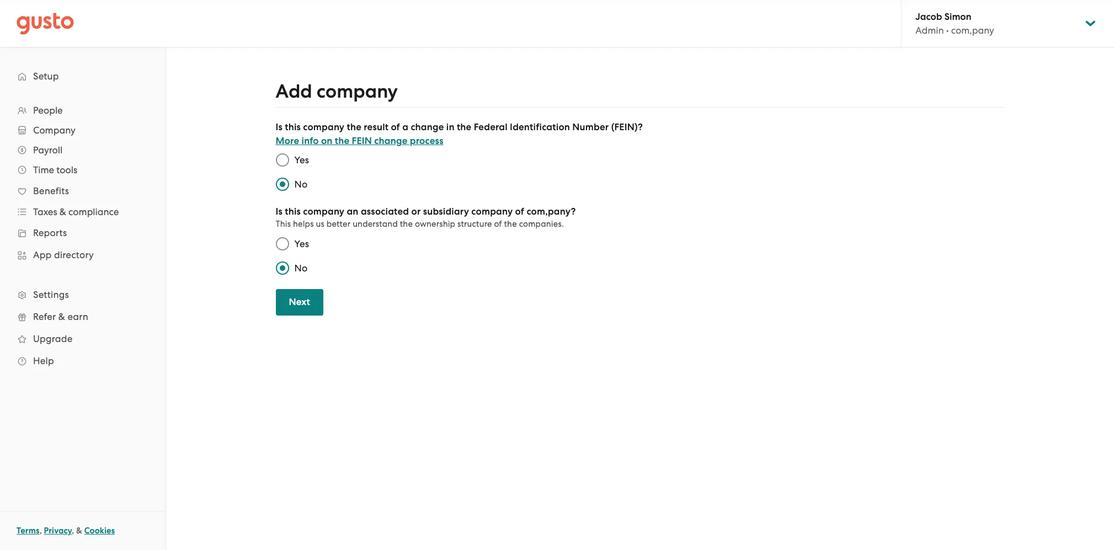 Task type: locate. For each thing, give the bounding box(es) containing it.
company inside the is this company the result of a change in the federal identification number (fein)? more info on the fein change process
[[303, 121, 344, 133]]

0 vertical spatial no
[[294, 179, 308, 190]]

the right in
[[457, 121, 472, 133]]

terms link
[[17, 526, 40, 536]]

cookies button
[[84, 524, 115, 538]]

or
[[411, 206, 421, 217]]

yes
[[294, 155, 309, 166], [294, 238, 309, 249]]

& for compliance
[[60, 206, 66, 217]]

list
[[0, 100, 165, 372]]

2 yes from the top
[[294, 238, 309, 249]]

benefits
[[33, 185, 69, 196]]

terms
[[17, 526, 40, 536]]

app directory link
[[11, 245, 154, 265]]

2 no radio from the top
[[270, 256, 294, 280]]

2 this from the top
[[285, 206, 301, 217]]

change down a
[[374, 135, 408, 147]]

1 no from the top
[[294, 179, 308, 190]]

no for is this company the result of a change in the federal identification number (fein)? more info on the fein change process
[[294, 179, 308, 190]]

& inside "link"
[[58, 311, 65, 322]]

1 vertical spatial of
[[515, 206, 524, 217]]

,
[[40, 526, 42, 536], [72, 526, 74, 536]]

change
[[411, 121, 444, 133], [374, 135, 408, 147]]

1 this from the top
[[285, 121, 301, 133]]

& right taxes
[[60, 206, 66, 217]]

refer & earn link
[[11, 307, 154, 327]]

& for earn
[[58, 311, 65, 322]]

0 horizontal spatial ,
[[40, 526, 42, 536]]

no radio up next
[[270, 256, 294, 280]]

1 vertical spatial &
[[58, 311, 65, 322]]

•
[[946, 25, 949, 36]]

taxes
[[33, 206, 57, 217]]

1 is from the top
[[276, 121, 283, 133]]

is up more
[[276, 121, 283, 133]]

privacy link
[[44, 526, 72, 536]]

2 is from the top
[[276, 206, 283, 217]]

privacy
[[44, 526, 72, 536]]

upgrade link
[[11, 329, 154, 349]]

1 horizontal spatial ,
[[72, 526, 74, 536]]

earn
[[68, 311, 88, 322]]

time tools button
[[11, 160, 154, 180]]

& left 'earn' at the bottom left
[[58, 311, 65, 322]]

this up this
[[285, 206, 301, 217]]

is up this
[[276, 206, 283, 217]]

upgrade
[[33, 333, 73, 344]]

no down yes option
[[294, 179, 308, 190]]

this
[[276, 219, 291, 229]]

0 vertical spatial &
[[60, 206, 66, 217]]

2 vertical spatial &
[[76, 526, 82, 536]]

No radio
[[270, 172, 294, 196], [270, 256, 294, 280]]

settings link
[[11, 285, 154, 305]]

this for is this company an associated or subsidiary company of                    com,pany? this helps us better understand the ownership structure of the companies.
[[285, 206, 301, 217]]

process
[[410, 135, 444, 147]]

, left the cookies
[[72, 526, 74, 536]]

no
[[294, 179, 308, 190], [294, 263, 308, 274]]

1 vertical spatial no
[[294, 263, 308, 274]]

0 vertical spatial no radio
[[270, 172, 294, 196]]

structure
[[458, 219, 492, 229]]

add company
[[276, 80, 398, 103]]

yes down info
[[294, 155, 309, 166]]

com,pany
[[951, 25, 994, 36]]

next
[[289, 296, 310, 308]]

in
[[446, 121, 455, 133]]

no radio up this
[[270, 172, 294, 196]]

1 vertical spatial this
[[285, 206, 301, 217]]

this inside is this company an associated or subsidiary company of                    com,pany? this helps us better understand the ownership structure of the companies.
[[285, 206, 301, 217]]

0 horizontal spatial change
[[374, 135, 408, 147]]

is this company the result of a change in the federal identification number (fein)? more info on the fein change process
[[276, 121, 643, 147]]

app
[[33, 249, 52, 260]]

result
[[364, 121, 389, 133]]

company
[[317, 80, 398, 103], [303, 121, 344, 133], [303, 206, 344, 217], [472, 206, 513, 217]]

2 no from the top
[[294, 263, 308, 274]]

of left a
[[391, 121, 400, 133]]

federal
[[474, 121, 508, 133]]

1 , from the left
[[40, 526, 42, 536]]

this inside the is this company the result of a change in the federal identification number (fein)? more info on the fein change process
[[285, 121, 301, 133]]

is for is this company the result of a change in the federal identification number (fein)? more info on the fein change process
[[276, 121, 283, 133]]

is inside is this company an associated or subsidiary company of                    com,pany? this helps us better understand the ownership structure of the companies.
[[276, 206, 283, 217]]

the up more info on the fein change process link
[[347, 121, 361, 133]]

company up structure
[[472, 206, 513, 217]]

2 vertical spatial of
[[494, 219, 502, 229]]

the right on on the top left of page
[[335, 135, 350, 147]]

no radio for is this company an associated or subsidiary company of                    com,pany? this helps us better understand the ownership structure of the companies.
[[270, 256, 294, 280]]

reports
[[33, 227, 67, 238]]

this
[[285, 121, 301, 133], [285, 206, 301, 217]]

& left the cookies
[[76, 526, 82, 536]]

admin
[[916, 25, 944, 36]]

identification
[[510, 121, 570, 133]]

company up us
[[303, 206, 344, 217]]

home image
[[17, 12, 74, 34]]

0 vertical spatial yes
[[294, 155, 309, 166]]

reports link
[[11, 223, 154, 243]]

is inside the is this company the result of a change in the federal identification number (fein)? more info on the fein change process
[[276, 121, 283, 133]]

0 horizontal spatial of
[[391, 121, 400, 133]]

better
[[327, 219, 351, 229]]

jacob
[[916, 11, 942, 23]]

is
[[276, 121, 283, 133], [276, 206, 283, 217]]

yes down helps in the top of the page
[[294, 238, 309, 249]]

, left the privacy on the bottom left of page
[[40, 526, 42, 536]]

add
[[276, 80, 312, 103]]

company up on on the top left of page
[[303, 121, 344, 133]]

0 vertical spatial of
[[391, 121, 400, 133]]

people
[[33, 105, 63, 116]]

of right structure
[[494, 219, 502, 229]]

Yes radio
[[270, 232, 294, 256]]

a
[[402, 121, 408, 133]]

this up more
[[285, 121, 301, 133]]

more
[[276, 135, 299, 147]]

time
[[33, 164, 54, 175]]

ownership
[[415, 219, 455, 229]]

no down yes radio at the left top
[[294, 263, 308, 274]]

of inside the is this company the result of a change in the federal identification number (fein)? more info on the fein change process
[[391, 121, 400, 133]]

number
[[572, 121, 609, 133]]

terms , privacy , & cookies
[[17, 526, 115, 536]]

the
[[347, 121, 361, 133], [457, 121, 472, 133], [335, 135, 350, 147], [400, 219, 413, 229], [504, 219, 517, 229]]

1 vertical spatial no radio
[[270, 256, 294, 280]]

help
[[33, 355, 54, 366]]

1 yes from the top
[[294, 155, 309, 166]]

setup link
[[11, 66, 154, 86]]

0 vertical spatial this
[[285, 121, 301, 133]]

& inside dropdown button
[[60, 206, 66, 217]]

of up companies.
[[515, 206, 524, 217]]

1 horizontal spatial change
[[411, 121, 444, 133]]

us
[[316, 219, 324, 229]]

jacob simon admin • com,pany
[[916, 11, 994, 36]]

of
[[391, 121, 400, 133], [515, 206, 524, 217], [494, 219, 502, 229]]

payroll button
[[11, 140, 154, 160]]

0 vertical spatial is
[[276, 121, 283, 133]]

people button
[[11, 100, 154, 120]]

(fein)?
[[611, 121, 643, 133]]

change up process
[[411, 121, 444, 133]]

company
[[33, 125, 75, 136]]

settings
[[33, 289, 69, 300]]

taxes & compliance
[[33, 206, 119, 217]]

1 vertical spatial yes
[[294, 238, 309, 249]]

1 vertical spatial is
[[276, 206, 283, 217]]

1 no radio from the top
[[270, 172, 294, 196]]

&
[[60, 206, 66, 217], [58, 311, 65, 322], [76, 526, 82, 536]]



Task type: describe. For each thing, give the bounding box(es) containing it.
refer & earn
[[33, 311, 88, 322]]

taxes & compliance button
[[11, 202, 154, 222]]

yes for is this company an associated or subsidiary company of                    com,pany? this helps us better understand the ownership structure of the companies.
[[294, 238, 309, 249]]

tools
[[56, 164, 77, 175]]

this for is this company the result of a change in the federal identification number (fein)? more info on the fein change process
[[285, 121, 301, 133]]

app directory
[[33, 249, 94, 260]]

the left companies.
[[504, 219, 517, 229]]

no for is this company an associated or subsidiary company of                    com,pany? this helps us better understand the ownership structure of the companies.
[[294, 263, 308, 274]]

no radio for is this company the result of a change in the federal identification number (fein)? more info on the fein change process
[[270, 172, 294, 196]]

on
[[321, 135, 333, 147]]

Yes radio
[[270, 148, 294, 172]]

companies.
[[519, 219, 564, 229]]

help link
[[11, 351, 154, 371]]

company button
[[11, 120, 154, 140]]

subsidiary
[[423, 206, 469, 217]]

compliance
[[68, 206, 119, 217]]

1 horizontal spatial of
[[494, 219, 502, 229]]

time tools
[[33, 164, 77, 175]]

understand
[[353, 219, 398, 229]]

com,pany?
[[527, 206, 576, 217]]

0 vertical spatial change
[[411, 121, 444, 133]]

fein
[[352, 135, 372, 147]]

is for is this company an associated or subsidiary company of                    com,pany? this helps us better understand the ownership structure of the companies.
[[276, 206, 283, 217]]

benefits link
[[11, 181, 154, 201]]

helps
[[293, 219, 314, 229]]

associated
[[361, 206, 409, 217]]

info
[[302, 135, 319, 147]]

simon
[[945, 11, 972, 23]]

list containing people
[[0, 100, 165, 372]]

more info on the fein change process link
[[276, 135, 444, 147]]

the down or
[[400, 219, 413, 229]]

1 vertical spatial change
[[374, 135, 408, 147]]

refer
[[33, 311, 56, 322]]

2 horizontal spatial of
[[515, 206, 524, 217]]

an
[[347, 206, 359, 217]]

directory
[[54, 249, 94, 260]]

payroll
[[33, 145, 62, 156]]

yes for is this company the result of a change in the federal identification number (fein)? more info on the fein change process
[[294, 155, 309, 166]]

next button
[[276, 289, 323, 316]]

gusto navigation element
[[0, 47, 165, 390]]

setup
[[33, 71, 59, 82]]

2 , from the left
[[72, 526, 74, 536]]

company up result at the left top of page
[[317, 80, 398, 103]]

is this company an associated or subsidiary company of                    com,pany? this helps us better understand the ownership structure of the companies.
[[276, 206, 576, 229]]

cookies
[[84, 526, 115, 536]]



Task type: vqa. For each thing, say whether or not it's contained in the screenshot.
second Get started button from the bottom of the page
no



